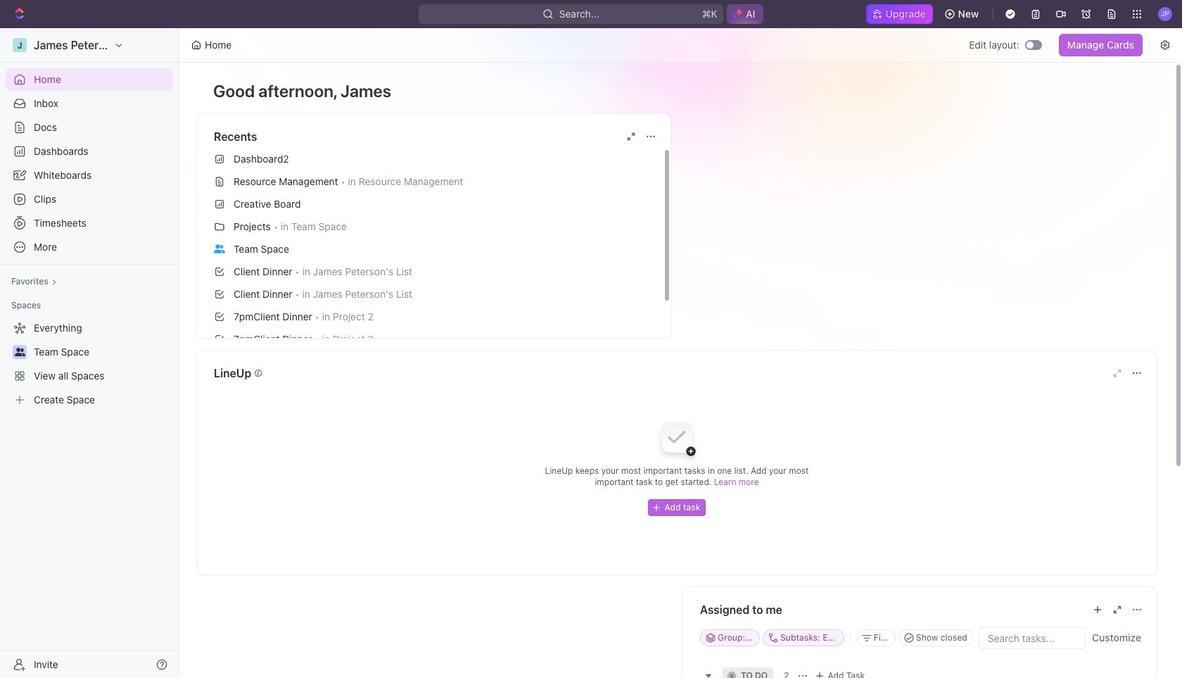 Task type: vqa. For each thing, say whether or not it's contained in the screenshot.
middle 🤝
no



Task type: describe. For each thing, give the bounding box(es) containing it.
sidebar navigation
[[0, 28, 182, 678]]

user group image inside tree
[[14, 348, 25, 356]]

tree inside sidebar navigation
[[6, 317, 173, 411]]



Task type: locate. For each thing, give the bounding box(es) containing it.
Search tasks... text field
[[980, 627, 1086, 648]]

1 horizontal spatial user group image
[[214, 244, 225, 253]]

0 vertical spatial user group image
[[214, 244, 225, 253]]

james peterson's workspace, , element
[[13, 38, 27, 52]]

1 vertical spatial user group image
[[14, 348, 25, 356]]

user group image
[[214, 244, 225, 253], [14, 348, 25, 356]]

0 horizontal spatial user group image
[[14, 348, 25, 356]]

tree
[[6, 317, 173, 411]]



